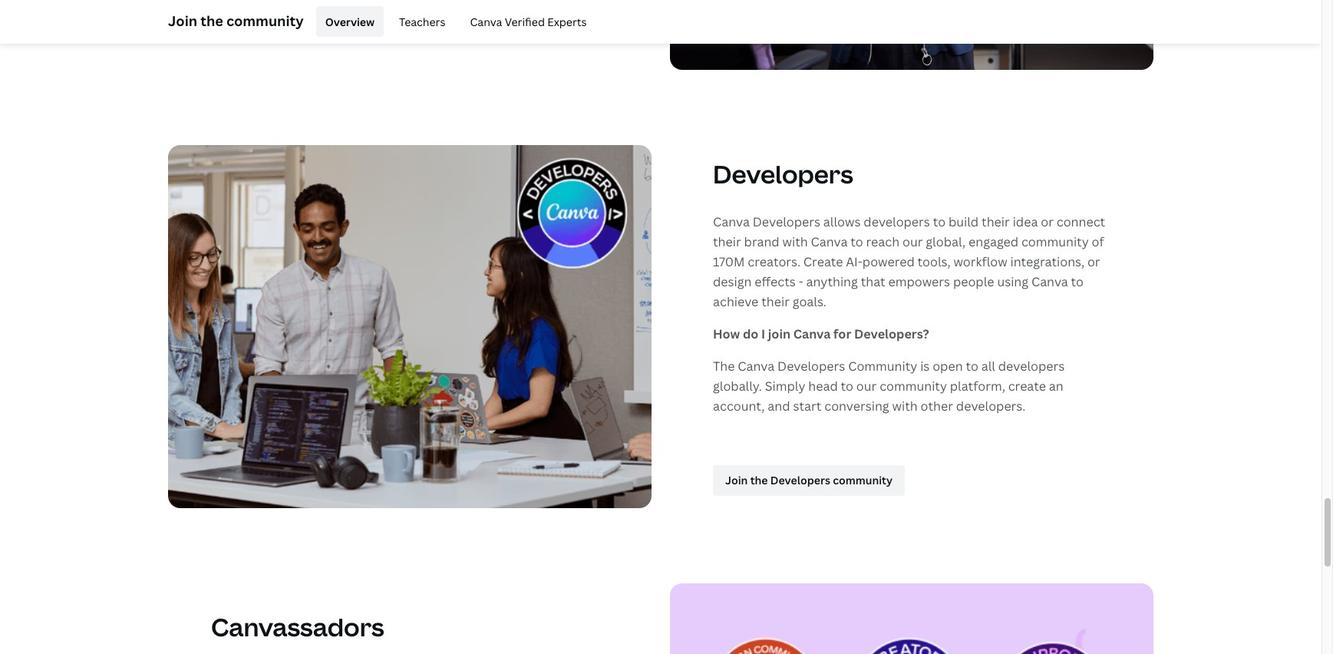 Task type: vqa. For each thing, say whether or not it's contained in the screenshot.
COPY
no



Task type: describe. For each thing, give the bounding box(es) containing it.
join
[[768, 325, 791, 342]]

that
[[861, 273, 886, 290]]

start
[[793, 397, 822, 414]]

community down conversing
[[833, 473, 893, 488]]

idea
[[1013, 213, 1038, 230]]

community inside the canva developers community is open to all developers globally. simply head to our community platform, create an account, and start conversing with other developers.
[[880, 378, 947, 394]]

join for join nonprofits group
[[223, 15, 246, 30]]

create
[[804, 253, 843, 270]]

canva developers allows developers to build their idea or connect their brand with canva to reach our global, engaged community of 170m creators. create ai-powered tools, workflow integrations, or design effects - anything that empowers people using canva to achieve their goals.
[[713, 213, 1106, 310]]

canvassadors
[[211, 611, 384, 644]]

tools,
[[918, 253, 951, 270]]

the
[[713, 358, 735, 374]]

achieve
[[713, 293, 759, 310]]

join the developers community
[[725, 473, 893, 488]]

powered
[[863, 253, 915, 270]]

experts
[[548, 14, 587, 29]]

people
[[953, 273, 995, 290]]

join for join the developers community
[[725, 473, 748, 488]]

design
[[713, 273, 752, 290]]

developers?
[[854, 325, 929, 342]]

with inside canva developers allows developers to build their idea or connect their brand with canva to reach our global, engaged community of 170m creators. create ai-powered tools, workflow integrations, or design effects - anything that empowers people using canva to achieve their goals.
[[783, 233, 808, 250]]

overview link
[[316, 6, 384, 37]]

workflow
[[954, 253, 1008, 270]]

our inside canva developers allows developers to build their idea or connect their brand with canva to reach our global, engaged community of 170m creators. create ai-powered tools, workflow integrations, or design effects - anything that empowers people using canva to achieve their goals.
[[903, 233, 923, 250]]

canva inside menu bar
[[470, 14, 502, 29]]

170m
[[713, 253, 745, 270]]

developers inside canva developers allows developers to build their idea or connect their brand with canva to reach our global, engaged community of 170m creators. create ai-powered tools, workflow integrations, or design effects - anything that empowers people using canva to achieve their goals.
[[864, 213, 930, 230]]

reach
[[866, 233, 900, 250]]

build
[[949, 213, 979, 230]]

open
[[933, 358, 963, 374]]

ai-
[[846, 253, 863, 270]]

goals.
[[793, 293, 827, 310]]

brand
[[744, 233, 780, 250]]

2 horizontal spatial their
[[982, 213, 1010, 230]]

empowers
[[889, 273, 950, 290]]

menu bar containing overview
[[310, 6, 596, 37]]

developers inside the canva developers community is open to all developers globally. simply head to our community platform, create an account, and start conversing with other developers.
[[778, 358, 845, 374]]

global,
[[926, 233, 966, 250]]

anything
[[806, 273, 858, 290]]

using
[[998, 273, 1029, 290]]

nonprofits
[[248, 15, 305, 30]]



Task type: locate. For each thing, give the bounding box(es) containing it.
head
[[809, 378, 838, 394]]

0 horizontal spatial with
[[783, 233, 808, 250]]

1 vertical spatial developers
[[999, 358, 1065, 374]]

the canva developers community is open to all developers globally. simply head to our community platform, create an account, and start conversing with other developers.
[[713, 358, 1065, 414]]

0 vertical spatial with
[[783, 233, 808, 250]]

canva up brand
[[713, 213, 750, 230]]

1 horizontal spatial join
[[223, 15, 246, 30]]

overview
[[325, 14, 375, 29]]

join inside "link"
[[223, 15, 246, 30]]

canva left verified at the top left of the page
[[470, 14, 502, 29]]

our
[[903, 233, 923, 250], [857, 378, 877, 394]]

community down is
[[880, 378, 947, 394]]

1 horizontal spatial developers
[[999, 358, 1065, 374]]

account,
[[713, 397, 765, 414]]

creators.
[[748, 253, 801, 270]]

teachers
[[399, 14, 446, 29]]

the for community
[[201, 11, 223, 30]]

community
[[226, 11, 304, 30], [1022, 233, 1089, 250], [880, 378, 947, 394], [833, 473, 893, 488]]

connect
[[1057, 213, 1106, 230]]

join nonprofits group
[[223, 15, 338, 30]]

effects
[[755, 273, 796, 290]]

their down the effects
[[762, 293, 790, 310]]

developers
[[864, 213, 930, 230], [999, 358, 1065, 374]]

canva up globally. on the right bottom
[[738, 358, 775, 374]]

canva up create
[[811, 233, 848, 250]]

teachers link
[[390, 6, 455, 37]]

our up conversing
[[857, 378, 877, 394]]

canva inside the canva developers community is open to all developers globally. simply head to our community platform, create an account, and start conversing with other developers.
[[738, 358, 775, 374]]

0 horizontal spatial join
[[168, 11, 197, 30]]

join for join the community
[[168, 11, 197, 30]]

developers inside the canva developers community is open to all developers globally. simply head to our community platform, create an account, and start conversing with other developers.
[[999, 358, 1065, 374]]

-
[[799, 273, 804, 290]]

community
[[848, 358, 918, 374]]

for
[[834, 325, 852, 342]]

to
[[933, 213, 946, 230], [851, 233, 863, 250], [1071, 273, 1084, 290], [966, 358, 979, 374], [841, 378, 854, 394]]

0 horizontal spatial developers
[[864, 213, 930, 230]]

with
[[783, 233, 808, 250], [892, 397, 918, 414]]

with up creators.
[[783, 233, 808, 250]]

0 horizontal spatial our
[[857, 378, 877, 394]]

to up ai-
[[851, 233, 863, 250]]

the
[[201, 11, 223, 30], [751, 473, 768, 488]]

canva
[[470, 14, 502, 29], [713, 213, 750, 230], [811, 233, 848, 250], [1032, 273, 1068, 290], [794, 325, 831, 342], [738, 358, 775, 374]]

1 vertical spatial their
[[713, 233, 741, 250]]

conversing
[[825, 397, 890, 414]]

0 vertical spatial our
[[903, 233, 923, 250]]

developers inside canva developers allows developers to build their idea or connect their brand with canva to reach our global, engaged community of 170m creators. create ai-powered tools, workflow integrations, or design effects - anything that empowers people using canva to achieve their goals.
[[753, 213, 821, 230]]

of
[[1092, 233, 1104, 250]]

their
[[982, 213, 1010, 230], [713, 233, 741, 250], [762, 293, 790, 310]]

1 horizontal spatial their
[[762, 293, 790, 310]]

engaged
[[969, 233, 1019, 250]]

join
[[168, 11, 197, 30], [223, 15, 246, 30], [725, 473, 748, 488]]

to down integrations,
[[1071, 273, 1084, 290]]

join the developers community link
[[713, 465, 905, 496]]

1 horizontal spatial or
[[1088, 253, 1101, 270]]

0 horizontal spatial or
[[1041, 213, 1054, 230]]

1 vertical spatial the
[[751, 473, 768, 488]]

globally.
[[713, 378, 762, 394]]

platform,
[[950, 378, 1006, 394]]

developers
[[713, 157, 854, 190], [753, 213, 821, 230], [778, 358, 845, 374], [771, 473, 831, 488]]

community up integrations,
[[1022, 233, 1089, 250]]

community left group
[[226, 11, 304, 30]]

0 horizontal spatial the
[[201, 11, 223, 30]]

join nonprofits group link
[[211, 7, 351, 38]]

other
[[921, 397, 953, 414]]

0 vertical spatial the
[[201, 11, 223, 30]]

1 horizontal spatial the
[[751, 473, 768, 488]]

1 horizontal spatial with
[[892, 397, 918, 414]]

1 vertical spatial with
[[892, 397, 918, 414]]

2 horizontal spatial join
[[725, 473, 748, 488]]

their up engaged
[[982, 213, 1010, 230]]

0 horizontal spatial their
[[713, 233, 741, 250]]

to up global,
[[933, 213, 946, 230]]

developers up the create
[[999, 358, 1065, 374]]

canva verified experts
[[470, 14, 587, 29]]

or right idea
[[1041, 213, 1054, 230]]

how do i join canva for developers?
[[713, 325, 929, 342]]

verified
[[505, 14, 545, 29]]

developers up reach
[[864, 213, 930, 230]]

0 vertical spatial developers
[[864, 213, 930, 230]]

canva left for
[[794, 325, 831, 342]]

with left other
[[892, 397, 918, 414]]

0 vertical spatial their
[[982, 213, 1010, 230]]

canva down integrations,
[[1032, 273, 1068, 290]]

and
[[768, 397, 790, 414]]

developers.
[[956, 397, 1026, 414]]

or
[[1041, 213, 1054, 230], [1088, 253, 1101, 270]]

an
[[1049, 378, 1064, 394]]

with inside the canva developers community is open to all developers globally. simply head to our community platform, create an account, and start conversing with other developers.
[[892, 397, 918, 414]]

simply
[[765, 378, 806, 394]]

menu bar
[[310, 6, 596, 37]]

1 vertical spatial our
[[857, 378, 877, 394]]

0 vertical spatial or
[[1041, 213, 1054, 230]]

create
[[1009, 378, 1046, 394]]

2 vertical spatial their
[[762, 293, 790, 310]]

integrations,
[[1011, 253, 1085, 270]]

their up 170m
[[713, 233, 741, 250]]

how
[[713, 325, 740, 342]]

our inside the canva developers community is open to all developers globally. simply head to our community platform, create an account, and start conversing with other developers.
[[857, 378, 877, 394]]

community inside canva developers allows developers to build their idea or connect their brand with canva to reach our global, engaged community of 170m creators. create ai-powered tools, workflow integrations, or design effects - anything that empowers people using canva to achieve their goals.
[[1022, 233, 1089, 250]]

to left all
[[966, 358, 979, 374]]

the for developers
[[751, 473, 768, 488]]

all
[[982, 358, 996, 374]]

is
[[921, 358, 930, 374]]

our up tools,
[[903, 233, 923, 250]]

canva verified experts link
[[461, 6, 596, 37]]

1 vertical spatial or
[[1088, 253, 1101, 270]]

1 horizontal spatial our
[[903, 233, 923, 250]]

allows
[[824, 213, 861, 230]]

do
[[743, 325, 759, 342]]

to up conversing
[[841, 378, 854, 394]]

i
[[762, 325, 766, 342]]

join the community
[[168, 11, 304, 30]]

group
[[308, 15, 338, 30]]

or down the 'of'
[[1088, 253, 1101, 270]]



